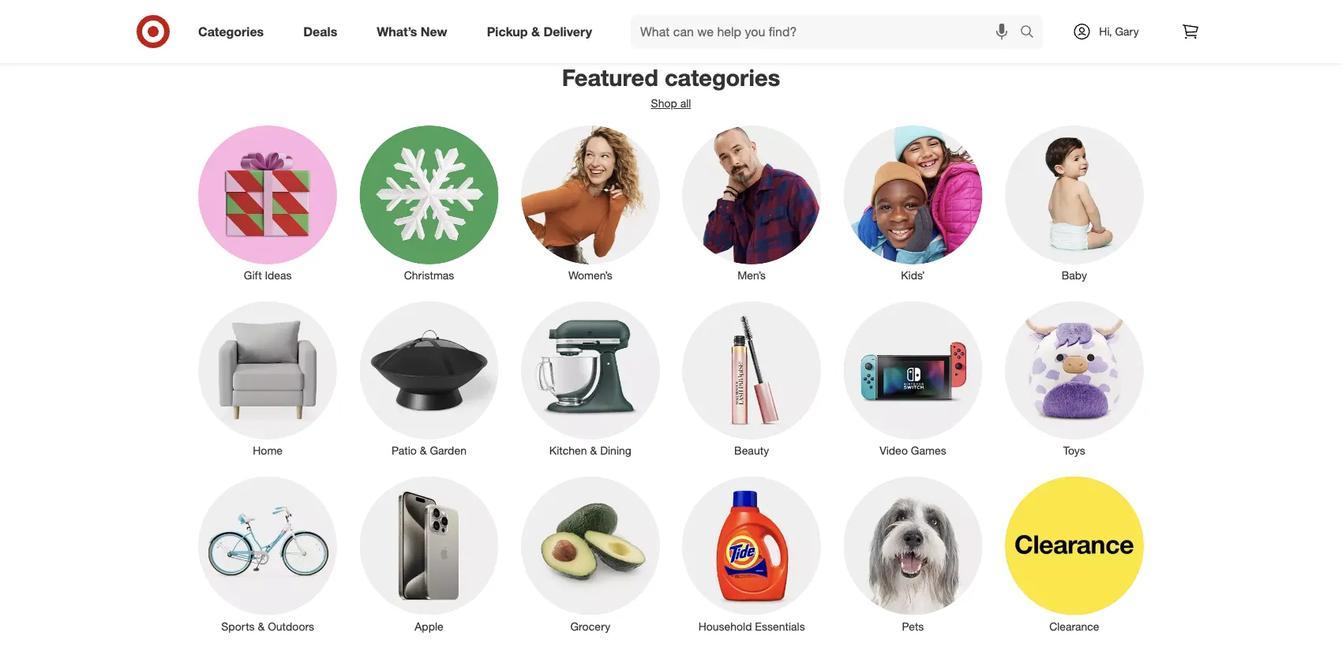 Task type: locate. For each thing, give the bounding box(es) containing it.
pickup
[[487, 24, 528, 39]]

& for pickup
[[531, 24, 540, 39]]

essentials
[[755, 619, 805, 633]]

video
[[880, 444, 908, 458]]

deals link
[[290, 14, 357, 49]]

what's new
[[377, 24, 447, 39]]

shop all link
[[651, 96, 691, 110]]

& right patio
[[420, 444, 427, 458]]

baby
[[1062, 268, 1087, 282]]

home
[[253, 444, 283, 458]]

delivery
[[543, 24, 592, 39]]

& right pickup
[[531, 24, 540, 39]]

categories link
[[185, 14, 284, 49]]

patio
[[392, 444, 417, 458]]

apple
[[415, 619, 443, 633]]

featured categories shop all
[[562, 64, 780, 110]]

christmas
[[404, 268, 454, 282]]

sports
[[221, 619, 255, 633]]

dining
[[600, 444, 631, 458]]

What can we help you find? suggestions appear below search field
[[631, 14, 1024, 49]]

pets link
[[832, 473, 994, 634]]

shop
[[651, 96, 677, 110]]

kitchen & dining
[[549, 444, 631, 458]]

toys
[[1063, 444, 1085, 458]]

new
[[421, 24, 447, 39]]

sports & outdoors link
[[187, 473, 348, 634]]

pickup & delivery
[[487, 24, 592, 39]]

hi,
[[1099, 24, 1112, 38]]

& right the 'sports'
[[258, 619, 265, 633]]

& left dining
[[590, 444, 597, 458]]

beauty link
[[671, 298, 832, 459]]

deals
[[303, 24, 337, 39]]

gary
[[1115, 24, 1139, 38]]

& for kitchen
[[590, 444, 597, 458]]

gift ideas
[[244, 268, 292, 282]]

what's new link
[[363, 14, 467, 49]]

games
[[911, 444, 946, 458]]

all
[[680, 96, 691, 110]]

beauty
[[734, 444, 769, 458]]

&
[[531, 24, 540, 39], [420, 444, 427, 458], [590, 444, 597, 458], [258, 619, 265, 633]]



Task type: describe. For each thing, give the bounding box(es) containing it.
garden
[[430, 444, 467, 458]]

kids' link
[[832, 122, 994, 283]]

sports & outdoors
[[221, 619, 314, 633]]

home link
[[187, 298, 348, 459]]

men's link
[[671, 122, 832, 283]]

household essentials link
[[671, 473, 832, 634]]

toys link
[[994, 298, 1155, 459]]

household essentials
[[698, 619, 805, 633]]

gift ideas link
[[187, 122, 348, 283]]

gift
[[244, 268, 262, 282]]

featured
[[562, 64, 658, 92]]

patio & garden link
[[348, 298, 510, 459]]

what's
[[377, 24, 417, 39]]

clearance link
[[994, 473, 1155, 634]]

kitchen
[[549, 444, 587, 458]]

women's
[[568, 268, 612, 282]]

outdoors
[[268, 619, 314, 633]]

& for sports
[[258, 619, 265, 633]]

baby link
[[994, 122, 1155, 283]]

search button
[[1013, 14, 1051, 52]]

ideas
[[265, 268, 292, 282]]

household
[[698, 619, 752, 633]]

apple link
[[348, 473, 510, 634]]

clearance
[[1049, 619, 1099, 633]]

& for patio
[[420, 444, 427, 458]]

patio & garden
[[392, 444, 467, 458]]

christmas link
[[348, 122, 510, 283]]

hi, gary
[[1099, 24, 1139, 38]]

video games
[[880, 444, 946, 458]]

pickup & delivery link
[[473, 14, 612, 49]]

categories
[[198, 24, 264, 39]]

kids'
[[901, 268, 925, 282]]

categories
[[665, 64, 780, 92]]

pets
[[902, 619, 924, 633]]

grocery link
[[510, 473, 671, 634]]

search
[[1013, 25, 1051, 41]]

women's link
[[510, 122, 671, 283]]

men's
[[737, 268, 766, 282]]

kitchen & dining link
[[510, 298, 671, 459]]

video games link
[[832, 298, 994, 459]]

grocery
[[570, 619, 610, 633]]



Task type: vqa. For each thing, say whether or not it's contained in the screenshot.
"add to cart"
no



